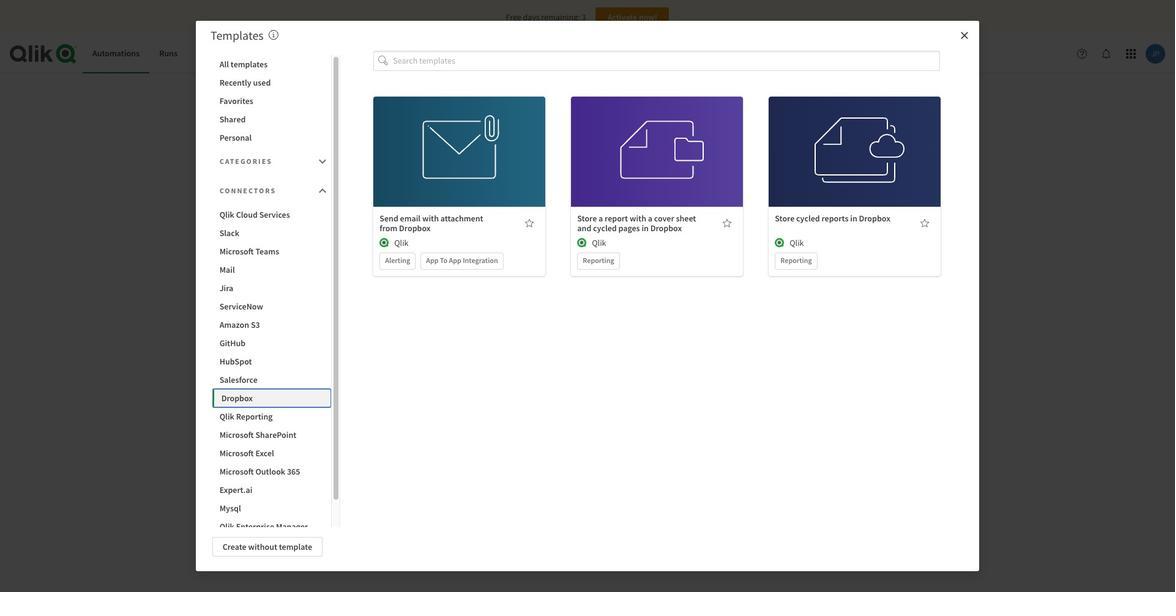 Task type: describe. For each thing, give the bounding box(es) containing it.
qlik inside qlik enterprise manager button
[[220, 522, 234, 533]]

free days remaining: 3
[[506, 12, 586, 23]]

with inside the store a report with a cover sheet and cycled pages in dropbox
[[630, 213, 646, 224]]

salesforce
[[220, 375, 258, 386]]

dropbox inside the store a report with a cover sheet and cycled pages in dropbox
[[651, 223, 682, 234]]

amazon
[[220, 320, 249, 331]]

microsoft outlook 365
[[220, 466, 300, 477]]

cloud
[[236, 209, 258, 220]]

servicenow button
[[212, 297, 331, 316]]

qlik down report
[[592, 237, 606, 248]]

activate now! link
[[596, 7, 669, 27]]

qlik reporting button
[[212, 408, 331, 426]]

details for dropbox
[[447, 160, 472, 171]]

connectors
[[220, 186, 276, 195]]

connections
[[244, 48, 290, 59]]

connections button
[[234, 34, 299, 73]]

reports
[[822, 213, 849, 224]]

jira button
[[212, 279, 331, 297]]

use for cover
[[633, 133, 647, 144]]

3
[[582, 12, 586, 23]]

manager
[[276, 522, 308, 533]]

store a report with a cover sheet and cycled pages in dropbox
[[577, 213, 696, 234]]

send email with attachment from dropbox
[[380, 213, 483, 234]]

details button for dropbox
[[421, 155, 498, 175]]

slack button
[[212, 224, 331, 242]]

reporting for a
[[583, 256, 614, 265]]

without
[[248, 542, 277, 553]]

pages
[[619, 223, 640, 234]]

create without template button
[[212, 537, 323, 557]]

categories button
[[212, 149, 331, 174]]

tab list containing automations
[[83, 34, 299, 73]]

create without template
[[223, 542, 312, 553]]

hubspot button
[[212, 353, 331, 371]]

days
[[523, 12, 540, 23]]

salesforce button
[[212, 371, 331, 389]]

app to app integration
[[426, 256, 498, 265]]

qlik image for store a report with a cover sheet and cycled pages in dropbox
[[577, 238, 587, 248]]

3 use template from the left
[[831, 133, 879, 144]]

cycled inside the store a report with a cover sheet and cycled pages in dropbox
[[593, 223, 617, 234]]

qlik reporting
[[220, 411, 273, 422]]

templates
[[211, 28, 264, 43]]

microsoft excel button
[[212, 444, 331, 463]]

template for in
[[846, 133, 879, 144]]

1 app from the left
[[426, 256, 439, 265]]

3 details button from the left
[[817, 155, 893, 175]]

Search templates text field
[[393, 51, 940, 71]]

connectors button
[[212, 179, 331, 203]]

1 horizontal spatial in
[[850, 213, 857, 224]]

template for with
[[648, 133, 682, 144]]

excel
[[255, 448, 274, 459]]

use template button for dropbox
[[421, 128, 498, 148]]

free
[[506, 12, 521, 23]]

2 a from the left
[[648, 213, 653, 224]]

and
[[577, 223, 591, 234]]

microsoft teams
[[220, 246, 279, 257]]

3 use template button from the left
[[817, 128, 893, 148]]

template inside button
[[279, 542, 312, 553]]

qlik image
[[380, 238, 390, 248]]

personal button
[[212, 129, 331, 147]]

github button
[[212, 334, 331, 353]]

use template for cover
[[633, 133, 682, 144]]

qlik inside qlik reporting button
[[220, 411, 234, 422]]

to
[[440, 256, 448, 265]]

microsoft for microsoft excel
[[220, 448, 254, 459]]

microsoft for microsoft sharepoint
[[220, 430, 254, 441]]

templates are pre-built automations that help you automate common business workflows. get started by selecting one of the pre-built templates or choose the blank canvas to build an automation from scratch. image
[[269, 30, 278, 40]]

github
[[220, 338, 246, 349]]

qlik inside qlik cloud services button
[[220, 209, 234, 220]]

qlik cloud services
[[220, 209, 290, 220]]

qlik cloud services button
[[212, 206, 331, 224]]

with inside send email with attachment from dropbox
[[422, 213, 439, 224]]

servicenow
[[220, 301, 263, 312]]

store for store a report with a cover sheet and cycled pages in dropbox
[[577, 213, 597, 224]]

qlik down store cycled reports in dropbox at top right
[[790, 237, 804, 248]]

automations button
[[83, 34, 149, 73]]

dropbox inside send email with attachment from dropbox
[[399, 223, 431, 234]]

report
[[605, 213, 628, 224]]

used
[[253, 77, 271, 88]]

amazon s3 button
[[212, 316, 331, 334]]

microsoft for microsoft teams
[[220, 246, 254, 257]]

metrics
[[197, 48, 224, 59]]

365
[[287, 466, 300, 477]]

automations
[[92, 48, 140, 59]]

amazon s3
[[220, 320, 260, 331]]

microsoft outlook 365 button
[[212, 463, 331, 481]]

details for cover
[[645, 160, 670, 171]]

email
[[400, 213, 421, 224]]

use template for dropbox
[[435, 133, 484, 144]]

expert.ai
[[220, 485, 252, 496]]

close image
[[960, 31, 970, 40]]

microsoft excel
[[220, 448, 274, 459]]

all
[[220, 59, 229, 70]]

qlik enterprise manager
[[220, 522, 308, 533]]

favorites
[[220, 95, 253, 107]]

templates are pre-built automations that help you automate common business workflows. get started by selecting one of the pre-built templates or choose the blank canvas to build an automation from scratch. tooltip
[[269, 28, 278, 43]]

metrics button
[[187, 34, 234, 73]]

dropbox button
[[212, 389, 331, 408]]

cover
[[654, 213, 674, 224]]



Task type: vqa. For each thing, say whether or not it's contained in the screenshot.
the right You
no



Task type: locate. For each thing, give the bounding box(es) containing it.
microsoft teams button
[[212, 242, 331, 261]]

a left cover
[[648, 213, 653, 224]]

1 horizontal spatial with
[[630, 213, 646, 224]]

mysql
[[220, 503, 241, 514]]

0 horizontal spatial use template button
[[421, 128, 498, 148]]

qlik enterprise manager button
[[212, 518, 331, 536]]

microsoft up expert.ai
[[220, 466, 254, 477]]

2 app from the left
[[449, 256, 461, 265]]

3 details from the left
[[842, 160, 868, 171]]

cycled
[[796, 213, 820, 224], [593, 223, 617, 234]]

1 horizontal spatial qlik image
[[775, 238, 785, 248]]

microsoft inside microsoft sharepoint button
[[220, 430, 254, 441]]

qlik image down and
[[577, 238, 587, 248]]

microsoft for microsoft outlook 365
[[220, 466, 254, 477]]

runs
[[159, 48, 178, 59]]

1 use template from the left
[[435, 133, 484, 144]]

dropbox
[[859, 213, 891, 224], [399, 223, 431, 234], [651, 223, 682, 234], [221, 393, 253, 404]]

2 with from the left
[[630, 213, 646, 224]]

0 horizontal spatial use template
[[435, 133, 484, 144]]

recently used button
[[212, 73, 331, 92]]

2 horizontal spatial reporting
[[781, 256, 812, 265]]

all templates button
[[212, 55, 331, 73]]

dropbox right from
[[399, 223, 431, 234]]

add to favorites image
[[525, 218, 535, 228], [723, 218, 732, 228]]

templates
[[231, 59, 268, 70]]

sheet
[[676, 213, 696, 224]]

qlik up slack
[[220, 209, 234, 220]]

1 horizontal spatial use
[[633, 133, 647, 144]]

microsoft sharepoint button
[[212, 426, 331, 444]]

with right email
[[422, 213, 439, 224]]

all templates
[[220, 59, 268, 70]]

1 use from the left
[[435, 133, 449, 144]]

integration
[[463, 256, 498, 265]]

0 horizontal spatial add to favorites image
[[525, 218, 535, 228]]

1 horizontal spatial use template button
[[619, 128, 696, 148]]

microsoft left excel
[[220, 448, 254, 459]]

qlik up microsoft sharepoint
[[220, 411, 234, 422]]

1 qlik image from the left
[[577, 238, 587, 248]]

s3
[[251, 320, 260, 331]]

personal
[[220, 132, 252, 143]]

app
[[426, 256, 439, 265], [449, 256, 461, 265]]

dropbox down 'salesforce'
[[221, 393, 253, 404]]

recently
[[220, 77, 251, 88]]

outlook
[[255, 466, 285, 477]]

details button up reports
[[817, 155, 893, 175]]

services
[[259, 209, 290, 220]]

details button up cover
[[619, 155, 696, 175]]

2 horizontal spatial use template button
[[817, 128, 893, 148]]

2 add to favorites image from the left
[[723, 218, 732, 228]]

alerting
[[385, 256, 410, 265]]

sharepoint
[[255, 430, 296, 441]]

app right to
[[449, 256, 461, 265]]

cycled left reports
[[796, 213, 820, 224]]

2 horizontal spatial details button
[[817, 155, 893, 175]]

create
[[223, 542, 246, 553]]

1 with from the left
[[422, 213, 439, 224]]

0 horizontal spatial with
[[422, 213, 439, 224]]

0 horizontal spatial in
[[642, 223, 649, 234]]

2 use template button from the left
[[619, 128, 696, 148]]

add to favorites image right "sheet"
[[723, 218, 732, 228]]

add to favorites image
[[920, 218, 930, 228]]

remaining:
[[541, 12, 580, 23]]

qlik image down store cycled reports in dropbox at top right
[[775, 238, 785, 248]]

1 microsoft from the top
[[220, 246, 254, 257]]

expert.ai button
[[212, 481, 331, 500]]

add to favorites image left and
[[525, 218, 535, 228]]

runs button
[[149, 34, 187, 73]]

with
[[422, 213, 439, 224], [630, 213, 646, 224]]

microsoft inside microsoft excel button
[[220, 448, 254, 459]]

0 horizontal spatial details button
[[421, 155, 498, 175]]

details button up attachment
[[421, 155, 498, 175]]

1 horizontal spatial details
[[645, 160, 670, 171]]

store left report
[[577, 213, 597, 224]]

microsoft inside microsoft outlook 365 button
[[220, 466, 254, 477]]

cycled right and
[[593, 223, 617, 234]]

store cycled reports in dropbox
[[775, 213, 891, 224]]

shared
[[220, 114, 246, 125]]

a
[[599, 213, 603, 224], [648, 213, 653, 224]]

dropbox inside button
[[221, 393, 253, 404]]

2 store from the left
[[775, 213, 795, 224]]

use template button
[[421, 128, 498, 148], [619, 128, 696, 148], [817, 128, 893, 148]]

1 store from the left
[[577, 213, 597, 224]]

use template button for cover
[[619, 128, 696, 148]]

jira
[[220, 283, 233, 294]]

1 horizontal spatial a
[[648, 213, 653, 224]]

2 horizontal spatial details
[[842, 160, 868, 171]]

hubspot
[[220, 356, 252, 367]]

tab list
[[83, 34, 299, 73]]

4 microsoft from the top
[[220, 466, 254, 477]]

1 horizontal spatial use template
[[633, 133, 682, 144]]

add to favorites image for send email with attachment from dropbox
[[525, 218, 535, 228]]

shared button
[[212, 110, 331, 129]]

1 horizontal spatial add to favorites image
[[723, 218, 732, 228]]

microsoft down qlik reporting
[[220, 430, 254, 441]]

1 details button from the left
[[421, 155, 498, 175]]

details button for cover
[[619, 155, 696, 175]]

microsoft inside microsoft teams button
[[220, 246, 254, 257]]

2 horizontal spatial use template
[[831, 133, 879, 144]]

reporting inside button
[[236, 411, 273, 422]]

mysql button
[[212, 500, 331, 518]]

1 horizontal spatial app
[[449, 256, 461, 265]]

reporting for cycled
[[781, 256, 812, 265]]

1 add to favorites image from the left
[[525, 218, 535, 228]]

dropbox right reports
[[859, 213, 891, 224]]

mail button
[[212, 261, 331, 279]]

qlik image
[[577, 238, 587, 248], [775, 238, 785, 248]]

activate
[[608, 12, 637, 23]]

0 horizontal spatial app
[[426, 256, 439, 265]]

in inside the store a report with a cover sheet and cycled pages in dropbox
[[642, 223, 649, 234]]

use
[[435, 133, 449, 144], [633, 133, 647, 144], [831, 133, 844, 144]]

teams
[[255, 246, 279, 257]]

send
[[380, 213, 398, 224]]

reporting
[[583, 256, 614, 265], [781, 256, 812, 265], [236, 411, 273, 422]]

3 use from the left
[[831, 133, 844, 144]]

reporting up microsoft sharepoint
[[236, 411, 273, 422]]

qlik down mysql
[[220, 522, 234, 533]]

1 details from the left
[[447, 160, 472, 171]]

2 details button from the left
[[619, 155, 696, 175]]

microsoft sharepoint
[[220, 430, 296, 441]]

3 microsoft from the top
[[220, 448, 254, 459]]

mail
[[220, 264, 235, 275]]

store
[[577, 213, 597, 224], [775, 213, 795, 224]]

in right reports
[[850, 213, 857, 224]]

1 a from the left
[[599, 213, 603, 224]]

0 horizontal spatial use
[[435, 133, 449, 144]]

2 use from the left
[[633, 133, 647, 144]]

1 horizontal spatial store
[[775, 213, 795, 224]]

details button
[[421, 155, 498, 175], [619, 155, 696, 175], [817, 155, 893, 175]]

attachment
[[441, 213, 483, 224]]

favorites button
[[212, 92, 331, 110]]

now!
[[639, 12, 658, 23]]

1 horizontal spatial reporting
[[583, 256, 614, 265]]

2 microsoft from the top
[[220, 430, 254, 441]]

app left to
[[426, 256, 439, 265]]

2 horizontal spatial use
[[831, 133, 844, 144]]

details
[[447, 160, 472, 171], [645, 160, 670, 171], [842, 160, 868, 171]]

1 horizontal spatial details button
[[619, 155, 696, 175]]

0 horizontal spatial qlik image
[[577, 238, 587, 248]]

template for attachment
[[451, 133, 484, 144]]

use for dropbox
[[435, 133, 449, 144]]

2 details from the left
[[645, 160, 670, 171]]

2 use template from the left
[[633, 133, 682, 144]]

add to favorites image for store a report with a cover sheet and cycled pages in dropbox
[[723, 218, 732, 228]]

details up reports
[[842, 160, 868, 171]]

dropbox right pages
[[651, 223, 682, 234]]

microsoft down slack
[[220, 246, 254, 257]]

a left report
[[599, 213, 603, 224]]

with right report
[[630, 213, 646, 224]]

store inside the store a report with a cover sheet and cycled pages in dropbox
[[577, 213, 597, 224]]

0 horizontal spatial a
[[599, 213, 603, 224]]

enterprise
[[236, 522, 274, 533]]

0 horizontal spatial reporting
[[236, 411, 273, 422]]

slack
[[220, 228, 239, 239]]

details up attachment
[[447, 160, 472, 171]]

qlik right qlik icon
[[394, 237, 409, 248]]

1 use template button from the left
[[421, 128, 498, 148]]

categories
[[220, 157, 272, 166]]

reporting down store cycled reports in dropbox at top right
[[781, 256, 812, 265]]

from
[[380, 223, 397, 234]]

in right pages
[[642, 223, 649, 234]]

microsoft
[[220, 246, 254, 257], [220, 430, 254, 441], [220, 448, 254, 459], [220, 466, 254, 477]]

2 qlik image from the left
[[775, 238, 785, 248]]

store left reports
[[775, 213, 795, 224]]

1 horizontal spatial cycled
[[796, 213, 820, 224]]

0 horizontal spatial store
[[577, 213, 597, 224]]

qlik
[[220, 209, 234, 220], [394, 237, 409, 248], [592, 237, 606, 248], [790, 237, 804, 248], [220, 411, 234, 422], [220, 522, 234, 533]]

0 horizontal spatial details
[[447, 160, 472, 171]]

details up cover
[[645, 160, 670, 171]]

qlik image for store cycled reports in dropbox
[[775, 238, 785, 248]]

0 horizontal spatial cycled
[[593, 223, 617, 234]]

activate now!
[[608, 12, 658, 23]]

recently used
[[220, 77, 271, 88]]

store for store cycled reports in dropbox
[[775, 213, 795, 224]]

reporting down and
[[583, 256, 614, 265]]



